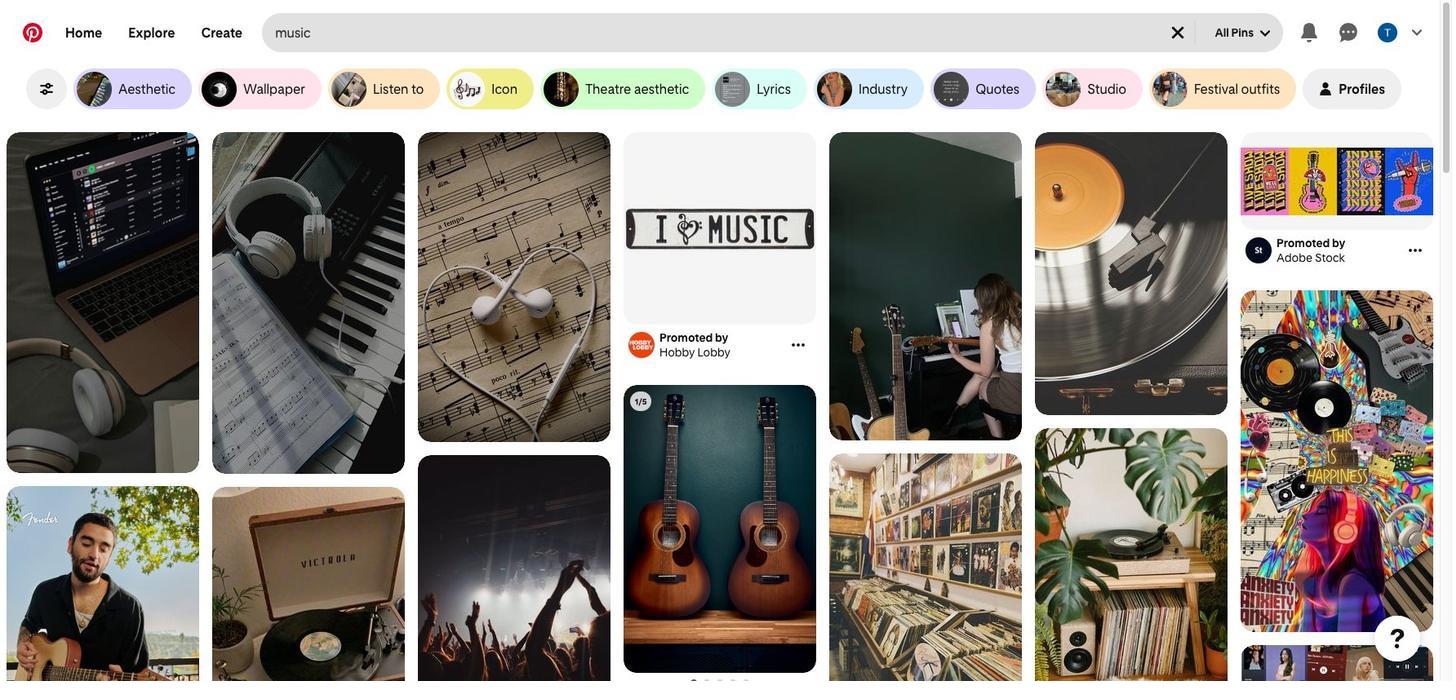 Task type: locate. For each thing, give the bounding box(es) containing it.
this contains an image of: music image
[[7, 132, 199, 475], [418, 132, 611, 443]]

this contains an image of: fleet :) image
[[212, 487, 405, 682]]

dropdown image
[[1261, 29, 1270, 38]]

0 horizontal spatial this contains an image of: music image
[[7, 132, 199, 475]]

1 this contains an image of: music image from the left
[[7, 132, 199, 475]]

tara schultz image
[[1378, 23, 1398, 42]]

person image
[[1320, 82, 1333, 96]]

this contains an image of: girl playing the guitar image
[[830, 132, 1022, 441]]

this contains an image of: image
[[1035, 132, 1228, 416], [1241, 291, 1434, 633], [1241, 646, 1434, 682]]

1 horizontal spatial this contains an image of: music image
[[418, 132, 611, 443]]

filter image
[[40, 82, 53, 96]]

list
[[0, 132, 1452, 682]]

Search text field
[[275, 13, 1155, 52]]



Task type: describe. For each thing, give the bounding box(es) containing it.
the "love" is a heart that is made from a bass clef an upside down treble clef. this unique, fun piece is classic black and white and will go with any other color or decor. hang this in your bedroom or music room and get playing! details: 	 dimensions: 3.5" h x 16" w x 0.13" d 	 material: metal 	 shape: rectangle 	 color: white, black & brown 	 orientation: horizontal 	 includes: 2 - hole cut-outs 	 quantity: 1 show your love for all genres with i love music metal sign! this embossed sign featur image
[[624, 132, 816, 325]]

a broad product line-up and an unbeatable price-performance ratio. 😏️🎸 don't let your wallet rule your artistic flow! image
[[624, 385, 816, 675]]

2 this contains an image of: music image from the left
[[418, 132, 611, 443]]

stock image: live indie music show or rock music concert or party poster set with electric guitar and devil horn hand gesture and bright colored typography composition. vector illustration image
[[1241, 147, 1434, 215]]

this contains an image of: go little rockstar image
[[212, 132, 405, 474]]

this contains an image of: people inside building during nighttime · free stock photo image
[[418, 456, 611, 682]]

this contains an image of: creating a jungle record corner — black & blooms image
[[1035, 429, 1228, 682]]

this contains: user avatar image
[[830, 454, 1022, 682]]

introducing the highway series. with a streamlined setup and feedback-resistant design, the highway series was built for the live acoustic performer. learn more at fender.com. image
[[7, 487, 199, 682]]



Task type: vqa. For each thing, say whether or not it's contained in the screenshot.
"this contains: user avatar"
yes



